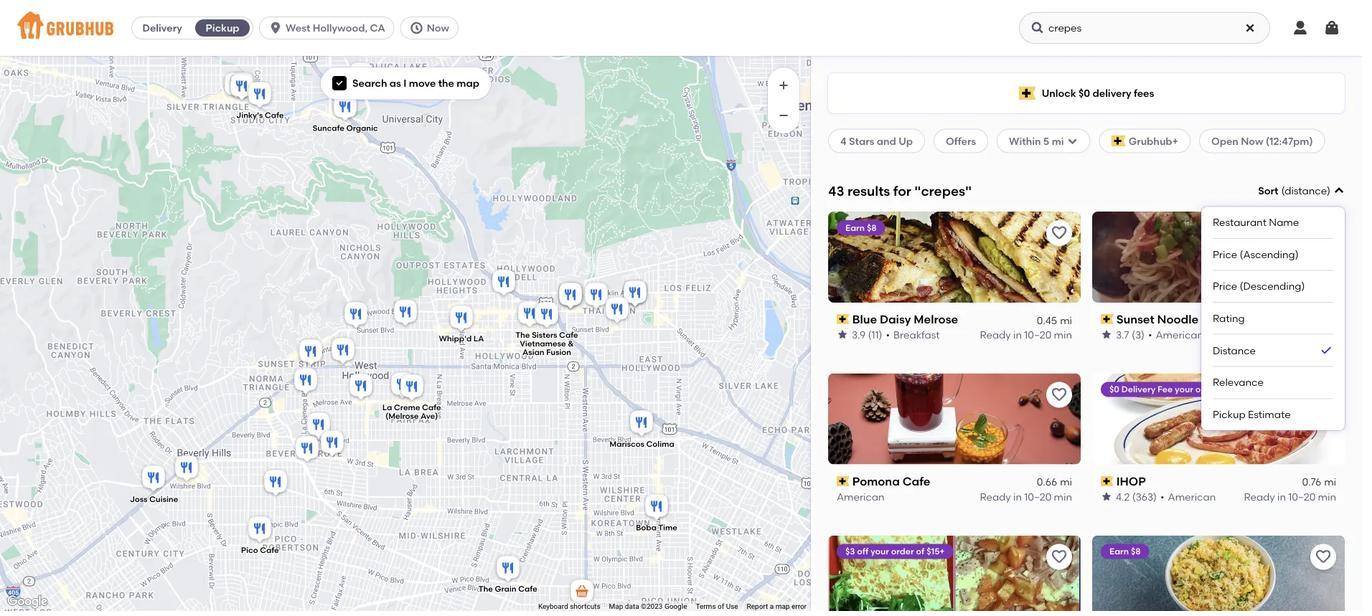 Task type: vqa. For each thing, say whether or not it's contained in the screenshot.
Sushi Sam logo's star icon
no



Task type: describe. For each thing, give the bounding box(es) containing it.
0 horizontal spatial boba time image
[[318, 428, 347, 460]]

20–30
[[1286, 329, 1316, 341]]

vietnamese
[[520, 339, 566, 349]]

0.66 mi
[[1037, 476, 1072, 488]]

breakfast
[[894, 329, 940, 341]]

mi right "5" at the right of page
[[1052, 135, 1064, 147]]

american down the pomona
[[837, 491, 885, 503]]

0.66
[[1037, 476, 1057, 488]]

keyboard shortcuts button
[[538, 602, 600, 612]]

earn $8 for the blue daisy melrose logo at the right top
[[845, 222, 877, 233]]

sunset
[[1117, 312, 1155, 326]]

west
[[286, 22, 310, 34]]

min for pomona cafe
[[1054, 491, 1072, 503]]

sort ( distance )
[[1258, 185, 1331, 197]]

cafe inside the sisters cafe vietnamese & asian fusion
[[559, 331, 578, 340]]

4 stars and up
[[840, 135, 913, 147]]

map
[[609, 603, 623, 611]]

4.2 (363)
[[1116, 491, 1157, 503]]

sunset noodle
[[1117, 312, 1199, 326]]

plus icon image
[[777, 78, 791, 93]]

la
[[474, 334, 484, 344]]

cafe inside la creme cafe (melrose ave)
[[422, 403, 441, 413]]

delivery button
[[132, 17, 192, 39]]

minus icon image
[[777, 108, 791, 123]]

(melrose
[[386, 412, 419, 421]]

0 vertical spatial $0
[[1079, 87, 1090, 99]]

sisters
[[532, 331, 557, 340]]

pico cafe
[[241, 546, 279, 555]]

3.9 (11)
[[852, 329, 882, 341]]

search as i move the map
[[352, 77, 479, 89]]

map region
[[0, 8, 988, 612]]

sort
[[1258, 185, 1279, 197]]

the
[[438, 77, 454, 89]]

5
[[1043, 135, 1050, 147]]

min up "check icon"
[[1318, 329, 1336, 341]]

hot thai restaurant (los angeles) image
[[293, 434, 322, 466]]

blue daisy melrose
[[852, 312, 958, 326]]

fee
[[1158, 384, 1173, 395]]

and waffles image
[[347, 60, 375, 92]]

3.7 (3)
[[1116, 329, 1145, 341]]

distance
[[1213, 344, 1256, 357]]

west hollywood, ca button
[[259, 17, 400, 39]]

jumpin' java restaurant image
[[228, 72, 256, 103]]

la
[[383, 403, 392, 413]]

1 horizontal spatial now
[[1241, 135, 1264, 147]]

1 horizontal spatial of
[[916, 547, 925, 557]]

west hollywood, ca
[[286, 22, 385, 34]]

pico cafe image
[[245, 515, 274, 546]]

suncafe
[[313, 123, 344, 133]]

mariscos colima
[[610, 440, 675, 449]]

terms
[[696, 603, 716, 611]]

star icon image left 3.7
[[1101, 329, 1112, 341]]

la sweet rolls image
[[603, 295, 632, 327]]

as
[[390, 77, 401, 89]]

43
[[828, 183, 844, 199]]

svg image right "5" at the right of page
[[1067, 135, 1078, 147]]

4
[[840, 135, 847, 147]]

open
[[1212, 135, 1239, 147]]

$3 off your order of $15+
[[845, 547, 945, 557]]

organic
[[346, 123, 378, 133]]

delivery
[[1093, 87, 1132, 99]]

move
[[409, 77, 436, 89]]

price (ascending)
[[1213, 248, 1299, 260]]

google image
[[4, 593, 51, 612]]

mi for pomona cafe
[[1060, 476, 1072, 488]]

price (descending)
[[1213, 280, 1305, 292]]

ihop logo image
[[1092, 374, 1345, 465]]

cafe du french toast image
[[489, 268, 518, 299]]

shortcuts
[[570, 603, 600, 611]]

results
[[848, 183, 890, 199]]

3.7
[[1116, 329, 1129, 341]]

morning kitchen image
[[556, 281, 585, 312]]

the for the grain cafe
[[479, 585, 493, 594]]

koi restaurant image
[[291, 366, 320, 398]]

a
[[770, 603, 774, 611]]

boba time
[[636, 523, 677, 533]]

terms of use
[[696, 603, 738, 611]]

delivery inside button
[[142, 22, 182, 34]]

save this restaurant button for la creme cafe (melrose ave) logo
[[1046, 544, 1072, 570]]

min for blue daisy melrose
[[1054, 329, 1072, 341]]

search
[[352, 77, 387, 89]]

unlock $0 delivery fees
[[1042, 87, 1154, 99]]

sunset noodle logo image
[[1092, 212, 1345, 303]]

stars
[[849, 135, 875, 147]]

0 vertical spatial $15+
[[1231, 384, 1249, 395]]

ready in 20–30 min
[[1242, 329, 1336, 341]]

0 horizontal spatial your
[[871, 547, 889, 557]]

jinky's cafe suncafe organic
[[236, 110, 378, 133]]

grubhub plus flag logo image for grubhub+
[[1111, 135, 1126, 147]]

0.76
[[1302, 476, 1321, 488]]

daisy
[[880, 312, 911, 326]]

(11)
[[868, 329, 882, 341]]

none field containing sort
[[1201, 184, 1345, 431]]

in for blue daisy melrose
[[1013, 329, 1022, 341]]

subscription pass image for ihop
[[1101, 477, 1114, 487]]

2 horizontal spatial of
[[1220, 384, 1229, 395]]

pickup button
[[192, 17, 253, 39]]

american for 4.2 (363)
[[1168, 491, 1216, 503]]

subscription pass image for sunset noodle
[[1101, 314, 1114, 324]]

american for 3.7 (3)
[[1156, 329, 1204, 341]]

1 vertical spatial order
[[891, 547, 914, 557]]

grubhub plus flag logo image for unlock $0 delivery fees
[[1019, 86, 1036, 100]]

cafe inside jinky's cafe suncafe organic
[[265, 110, 284, 120]]

4.2
[[1116, 491, 1130, 503]]

up
[[899, 135, 913, 147]]

43 results for "crepes"
[[828, 183, 972, 199]]

marco's trattoria image
[[329, 336, 357, 367]]

whipp'd la
[[439, 334, 484, 344]]

mandarette cafe logo image
[[1092, 536, 1345, 612]]

pomona
[[852, 475, 900, 489]]

0.45
[[1037, 314, 1057, 326]]

time
[[658, 523, 677, 533]]

caked up image
[[621, 278, 650, 310]]

• american for 3.7 (3)
[[1148, 329, 1204, 341]]

cafe right the pomona
[[903, 475, 930, 489]]

jinky's
[[236, 110, 263, 120]]

1 horizontal spatial map
[[776, 603, 790, 611]]

estimate
[[1248, 409, 1291, 421]]

off
[[857, 547, 869, 557]]

check icon image
[[1319, 344, 1334, 358]]

the for the sisters cafe vietnamese & asian fusion
[[516, 331, 530, 340]]

(descending)
[[1240, 280, 1305, 292]]



Task type: locate. For each thing, give the bounding box(es) containing it.
ready for pomona cafe
[[980, 491, 1011, 503]]

price
[[1213, 248, 1238, 260], [1213, 280, 1238, 292]]

1 horizontal spatial delivery
[[1122, 384, 1156, 395]]

now
[[427, 22, 449, 34], [1241, 135, 1264, 147]]

star icon image for ihop
[[1101, 491, 1112, 503]]

mariscos colima image
[[627, 408, 656, 440]]

joss
[[130, 495, 147, 505]]

0 horizontal spatial map
[[457, 77, 479, 89]]

)
[[1327, 185, 1331, 197]]

$15+
[[1231, 384, 1249, 395], [927, 547, 945, 557]]

0 horizontal spatial earn $8
[[845, 222, 877, 233]]

subscription pass image
[[1101, 314, 1114, 324], [837, 477, 850, 487]]

svg image inside main navigation navigation
[[1031, 21, 1045, 35]]

now button
[[400, 17, 464, 39]]

and
[[877, 135, 896, 147]]

la creme cafe (melrose ave) image
[[398, 373, 426, 404]]

earn $8 down the results
[[845, 222, 877, 233]]

1 vertical spatial subscription pass image
[[1101, 477, 1114, 487]]

your right off at the right
[[871, 547, 889, 557]]

delivery
[[142, 22, 182, 34], [1122, 384, 1156, 395]]

star icon image left 4.2
[[1101, 491, 1112, 503]]

1 horizontal spatial $0
[[1110, 384, 1120, 395]]

open now (12:47pm)
[[1212, 135, 1313, 147]]

1 horizontal spatial your
[[1175, 384, 1193, 395]]

earn
[[845, 222, 865, 233], [1110, 547, 1129, 557]]

map data ©2023 google
[[609, 603, 687, 611]]

boba time image
[[318, 428, 347, 460], [642, 492, 671, 524]]

$8 for mandarette cafe logo
[[1131, 547, 1141, 557]]

sunset noodle link
[[1101, 311, 1336, 328]]

ready in 10–20 min down 0.45
[[980, 329, 1072, 341]]

pickup inside 'button'
[[206, 22, 239, 34]]

melrose
[[914, 312, 958, 326]]

grain
[[495, 585, 516, 594]]

pomona cafe
[[852, 475, 930, 489]]

subscription pass image
[[837, 314, 850, 324], [1101, 477, 1114, 487]]

svg image left and waffles icon
[[335, 79, 344, 88]]

cuisine
[[149, 495, 178, 505]]

cafe right grain
[[518, 585, 537, 594]]

star icon image left 3.9
[[837, 329, 848, 341]]

0 horizontal spatial subscription pass image
[[837, 477, 850, 487]]

mi
[[1052, 135, 1064, 147], [1060, 314, 1072, 326], [1060, 476, 1072, 488], [1324, 476, 1336, 488]]

save this restaurant image for $0 delivery fee your order of $15+
[[1315, 387, 1332, 404]]

main navigation navigation
[[0, 0, 1362, 56]]

$0 right unlock at the right top of the page
[[1079, 87, 1090, 99]]

delivery left fee
[[1122, 384, 1156, 395]]

10–20 down 0.45
[[1024, 329, 1052, 341]]

pickup for pickup estimate
[[1213, 409, 1246, 421]]

earn down the results
[[845, 222, 865, 233]]

1 vertical spatial now
[[1241, 135, 1264, 147]]

• american down 'noodle'
[[1148, 329, 1204, 341]]

rating
[[1213, 312, 1245, 325]]

american right (363)
[[1168, 491, 1216, 503]]

2 price from the top
[[1213, 280, 1238, 292]]

now inside button
[[427, 22, 449, 34]]

svg image
[[1031, 21, 1045, 35], [335, 79, 344, 88], [1067, 135, 1078, 147], [1334, 185, 1345, 197]]

(3)
[[1132, 329, 1145, 341]]

0 vertical spatial pickup
[[206, 22, 239, 34]]

restaurant
[[1213, 216, 1267, 228]]

0 horizontal spatial pickup
[[206, 22, 239, 34]]

cafe right the pico
[[260, 546, 279, 555]]

smooth-e operator by jumpin java image
[[228, 70, 257, 102]]

1 horizontal spatial subscription pass image
[[1101, 314, 1114, 324]]

subscription pass image left sunset
[[1101, 314, 1114, 324]]

0 horizontal spatial earn
[[845, 222, 865, 233]]

0 horizontal spatial the
[[479, 585, 493, 594]]

sunset noodle image
[[342, 300, 370, 332]]

jinky's cafe image
[[245, 80, 274, 111]]

0 horizontal spatial $8
[[867, 222, 877, 233]]

1 vertical spatial boba time image
[[642, 492, 671, 524]]

©2023
[[641, 603, 663, 611]]

subscription pass image left ihop
[[1101, 477, 1114, 487]]

0 horizontal spatial $0
[[1079, 87, 1090, 99]]

american
[[1156, 329, 1204, 341], [837, 491, 885, 503], [1168, 491, 1216, 503]]

relevance
[[1213, 377, 1264, 389]]

(363)
[[1132, 491, 1157, 503]]

within 5 mi
[[1009, 135, 1064, 147]]

min down 0.45 mi
[[1054, 329, 1072, 341]]

0 vertical spatial order
[[1195, 384, 1218, 395]]

ready in 10–20 min
[[980, 329, 1072, 341], [980, 491, 1072, 503], [1244, 491, 1336, 503]]

0 vertical spatial • american
[[1148, 329, 1204, 341]]

$0 left fee
[[1110, 384, 1120, 395]]

(ascending)
[[1240, 248, 1299, 260]]

the sisters cafe vietnamese & asian fusion
[[516, 331, 578, 358]]

0 horizontal spatial $15+
[[927, 547, 945, 557]]

123 pasta image
[[261, 468, 290, 500]]

blue daisy melrose logo image
[[828, 212, 1081, 303]]

now right "open" on the top right of page
[[1241, 135, 1264, 147]]

earn for mandarette cafe logo
[[1110, 547, 1129, 557]]

of right off at the right
[[916, 547, 925, 557]]

grubhub plus flag logo image
[[1019, 86, 1036, 100], [1111, 135, 1126, 147]]

0 vertical spatial of
[[1220, 384, 1229, 395]]

mi right 0.66
[[1060, 476, 1072, 488]]

0 vertical spatial the
[[516, 331, 530, 340]]

Search for food, convenience, alcohol... search field
[[1019, 12, 1270, 44]]

0 vertical spatial grubhub plus flag logo image
[[1019, 86, 1036, 100]]

of left use
[[718, 603, 724, 611]]

morning kitchen image
[[556, 281, 585, 312]]

• right (363)
[[1161, 491, 1165, 503]]

0 vertical spatial subscription pass image
[[837, 314, 850, 324]]

min down 0.66 mi
[[1054, 491, 1072, 503]]

ready in 10–20 min for cafe
[[980, 491, 1072, 503]]

creme
[[394, 403, 420, 413]]

$8 down the results
[[867, 222, 877, 233]]

1 horizontal spatial grubhub plus flag logo image
[[1111, 135, 1126, 147]]

save this restaurant image
[[1051, 224, 1068, 242], [1315, 224, 1332, 242], [1051, 387, 1068, 404], [1315, 387, 1332, 404], [1051, 549, 1068, 566]]

svg image inside west hollywood, ca button
[[269, 21, 283, 35]]

1 horizontal spatial $15+
[[1231, 384, 1249, 395]]

1 horizontal spatial order
[[1195, 384, 1218, 395]]

joss cuisine image
[[139, 464, 168, 495]]

0 horizontal spatial order
[[891, 547, 914, 557]]

1 vertical spatial delivery
[[1122, 384, 1156, 395]]

• right (3)
[[1148, 329, 1152, 341]]

1 vertical spatial your
[[871, 547, 889, 557]]

1 vertical spatial • american
[[1161, 491, 1216, 503]]

hollywood,
[[313, 22, 368, 34]]

price for price (descending)
[[1213, 280, 1238, 292]]

whipp'd
[[439, 334, 472, 344]]

grubhub plus flag logo image left grubhub+
[[1111, 135, 1126, 147]]

cafe right the jinky's
[[265, 110, 284, 120]]

1 vertical spatial earn
[[1110, 547, 1129, 557]]

ready in 10–20 min down "0.76"
[[1244, 491, 1336, 503]]

in for ihop
[[1278, 491, 1286, 503]]

0 vertical spatial subscription pass image
[[1101, 314, 1114, 324]]

fees
[[1134, 87, 1154, 99]]

svg image inside the now button
[[410, 21, 424, 35]]

min down 0.76 mi
[[1318, 491, 1336, 503]]

2 vertical spatial of
[[718, 603, 724, 611]]

1 horizontal spatial boba time image
[[642, 492, 671, 524]]

ave)
[[421, 412, 438, 421]]

0 vertical spatial your
[[1175, 384, 1193, 395]]

report
[[747, 603, 768, 611]]

pickup up the crave cafe (studio city) icon
[[206, 22, 239, 34]]

1 price from the top
[[1213, 248, 1238, 260]]

• for ihop
[[1161, 491, 1165, 503]]

• american right (363)
[[1161, 491, 1216, 503]]

0 horizontal spatial of
[[718, 603, 724, 611]]

1 horizontal spatial pickup
[[1213, 409, 1246, 421]]

mi right "0.76"
[[1324, 476, 1336, 488]]

$8 for the blue daisy melrose logo at the right top
[[867, 222, 877, 233]]

1 vertical spatial earn $8
[[1110, 547, 1141, 557]]

map right the
[[457, 77, 479, 89]]

1 horizontal spatial •
[[1148, 329, 1152, 341]]

asian
[[523, 348, 544, 358]]

subscription pass image for blue daisy melrose
[[837, 314, 850, 324]]

crave cafe (studio city) image
[[222, 70, 250, 102]]

ready in 10–20 min down 0.66
[[980, 491, 1072, 503]]

keyboard shortcuts
[[538, 603, 600, 611]]

order right off at the right
[[891, 547, 914, 557]]

pickup for pickup
[[206, 22, 239, 34]]

ihop
[[1117, 475, 1146, 489]]

american down 'noodle'
[[1156, 329, 1204, 341]]

pomona cafe image
[[388, 370, 417, 402]]

colima
[[646, 440, 675, 449]]

ready
[[980, 329, 1011, 341], [1242, 329, 1273, 341], [980, 491, 1011, 503], [1244, 491, 1275, 503]]

subscription pass image left the pomona
[[837, 477, 850, 487]]

tryst caffe image
[[172, 454, 201, 485]]

1 vertical spatial grubhub plus flag logo image
[[1111, 135, 1126, 147]]

grubhub plus flag logo image left unlock at the right top of the page
[[1019, 86, 1036, 100]]

0 horizontal spatial grubhub plus flag logo image
[[1019, 86, 1036, 100]]

save this restaurant button for mandarette cafe logo
[[1311, 544, 1336, 570]]

price for price (ascending)
[[1213, 248, 1238, 260]]

1 vertical spatial $0
[[1110, 384, 1120, 395]]

save this restaurant button for the ihop logo
[[1311, 382, 1336, 408]]

subscription pass image for pomona cafe
[[837, 477, 850, 487]]

1 vertical spatial $8
[[1131, 547, 1141, 557]]

report a map error link
[[747, 603, 807, 611]]

• for blue daisy melrose
[[886, 329, 890, 341]]

pomona cafe logo image
[[828, 374, 1081, 465]]

boba time image down colima
[[642, 492, 671, 524]]

2 horizontal spatial •
[[1161, 491, 1165, 503]]

ready for ihop
[[1244, 491, 1275, 503]]

1 vertical spatial price
[[1213, 280, 1238, 292]]

• american for 4.2 (363)
[[1161, 491, 1216, 503]]

0 horizontal spatial now
[[427, 22, 449, 34]]

now up the
[[427, 22, 449, 34]]

ca
[[370, 22, 385, 34]]

sunset grill image
[[391, 298, 420, 329]]

svg image right )
[[1334, 185, 1345, 197]]

le gout bakery image
[[621, 278, 650, 310]]

0 vertical spatial $8
[[867, 222, 877, 233]]

keyboard
[[538, 603, 568, 611]]

error
[[792, 603, 807, 611]]

the left grain
[[479, 585, 493, 594]]

1 horizontal spatial $8
[[1131, 547, 1141, 557]]

earn $8 down 4.2
[[1110, 547, 1141, 557]]

suncafe organic image
[[331, 93, 360, 124]]

$8
[[867, 222, 877, 233], [1131, 547, 1141, 557]]

0 vertical spatial price
[[1213, 248, 1238, 260]]

1 vertical spatial the
[[479, 585, 493, 594]]

la creme cafe (melrose ave)
[[383, 403, 441, 421]]

subscription pass image inside sunset noodle link
[[1101, 314, 1114, 324]]

whipp'd la image
[[447, 304, 476, 335]]

blue
[[852, 312, 877, 326]]

cafe up fusion
[[559, 331, 578, 340]]

name
[[1269, 216, 1299, 228]]

price down restaurant
[[1213, 248, 1238, 260]]

1 horizontal spatial subscription pass image
[[1101, 477, 1114, 487]]

mi for blue daisy melrose
[[1060, 314, 1072, 326]]

1 horizontal spatial earn
[[1110, 547, 1129, 557]]

• right the (11)
[[886, 329, 890, 341]]

denny's image
[[515, 299, 544, 331]]

the sisters cafe vietnamese & asian fusion image
[[533, 300, 561, 332]]

boba time image down blue daisy melrose icon
[[318, 428, 347, 460]]

0.45 mi
[[1037, 314, 1072, 326]]

$8 down 4.2 (363)
[[1131, 547, 1141, 557]]

the grain cafe
[[479, 585, 537, 594]]

your right fee
[[1175, 384, 1193, 395]]

ihop image
[[296, 337, 325, 369]]

subscription pass image left blue
[[837, 314, 850, 324]]

pickup estimate
[[1213, 409, 1291, 421]]

save this restaurant button
[[1046, 220, 1072, 246], [1311, 220, 1336, 246], [1046, 382, 1072, 408], [1311, 382, 1336, 408], [1046, 544, 1072, 570], [1311, 544, 1336, 570]]

0 vertical spatial delivery
[[142, 22, 182, 34]]

star icon image
[[837, 329, 848, 341], [1101, 329, 1112, 341], [1101, 491, 1112, 503]]

save this restaurant image
[[1315, 549, 1332, 566]]

0 horizontal spatial delivery
[[142, 22, 182, 34]]

0 vertical spatial map
[[457, 77, 479, 89]]

ready for blue daisy melrose
[[980, 329, 1011, 341]]

svg image
[[1292, 19, 1309, 37], [1324, 19, 1341, 37], [269, 21, 283, 35], [410, 21, 424, 35], [1245, 22, 1256, 34]]

0 vertical spatial earn
[[845, 222, 865, 233]]

0 vertical spatial earn $8
[[845, 222, 877, 233]]

in for pomona cafe
[[1013, 491, 1022, 503]]

within
[[1009, 135, 1041, 147]]

earn $8 for mandarette cafe logo
[[1110, 547, 1141, 557]]

1 vertical spatial subscription pass image
[[837, 477, 850, 487]]

0 horizontal spatial subscription pass image
[[837, 314, 850, 324]]

•
[[886, 329, 890, 341], [1148, 329, 1152, 341], [1161, 491, 1165, 503]]

terms of use link
[[696, 603, 738, 611]]

save this restaurant image for earn $8
[[1051, 224, 1068, 242]]

the up asian at the bottom left of the page
[[516, 331, 530, 340]]

order right fee
[[1195, 384, 1218, 395]]

distance
[[1285, 185, 1327, 197]]

the
[[516, 331, 530, 340], [479, 585, 493, 594]]

mi for ihop
[[1324, 476, 1336, 488]]

la creme cafe (melrose ave) logo image
[[828, 536, 1081, 612]]

"crepes"
[[915, 183, 972, 199]]

None field
[[1201, 184, 1345, 431]]

mandarette cafe image
[[304, 411, 333, 442]]

0 vertical spatial boba time image
[[318, 428, 347, 460]]

for
[[893, 183, 911, 199]]

10–20 for cafe
[[1024, 491, 1052, 503]]

your
[[1175, 384, 1193, 395], [871, 547, 889, 557]]

la michoacana snack bar image
[[568, 578, 596, 609]]

save this restaurant button for the blue daisy melrose logo at the right top
[[1046, 220, 1072, 246]]

$0 delivery fee your order of $15+
[[1110, 384, 1249, 395]]

1 vertical spatial $15+
[[927, 547, 945, 557]]

in
[[1013, 329, 1022, 341], [1275, 329, 1284, 341], [1013, 491, 1022, 503], [1278, 491, 1286, 503]]

ready in 10–20 min for daisy
[[980, 329, 1072, 341]]

1 horizontal spatial the
[[516, 331, 530, 340]]

10–20
[[1024, 329, 1052, 341], [1024, 491, 1052, 503], [1289, 491, 1316, 503]]

(12:47pm)
[[1266, 135, 1313, 147]]

thai original barbecue hollywood image
[[582, 281, 611, 312]]

soo raa thai american chic image
[[345, 27, 373, 58]]

0 vertical spatial now
[[427, 22, 449, 34]]

1 vertical spatial pickup
[[1213, 409, 1246, 421]]

save this restaurant image for $3 off your order of $15+
[[1051, 549, 1068, 566]]

0 horizontal spatial •
[[886, 329, 890, 341]]

pickup down relevance
[[1213, 409, 1246, 421]]

1 horizontal spatial earn $8
[[1110, 547, 1141, 557]]

10–20 down 0.66
[[1024, 491, 1052, 503]]

map right a
[[776, 603, 790, 611]]

min
[[1054, 329, 1072, 341], [1318, 329, 1336, 341], [1054, 491, 1072, 503], [1318, 491, 1336, 503]]

1 vertical spatial of
[[916, 547, 925, 557]]

10–20 for daisy
[[1024, 329, 1052, 341]]

min for ihop
[[1318, 491, 1336, 503]]

10–20 down "0.76"
[[1289, 491, 1316, 503]]

the grain cafe image
[[494, 554, 523, 586]]

list box inside field
[[1213, 207, 1334, 431]]

pico
[[241, 546, 258, 555]]

use
[[726, 603, 738, 611]]

mi right 0.45
[[1060, 314, 1072, 326]]

cafe right 'creme'
[[422, 403, 441, 413]]

star icon image for blue daisy melrose
[[837, 329, 848, 341]]

distance option
[[1213, 335, 1334, 367]]

pickup inside field
[[1213, 409, 1246, 421]]

delivery left pickup 'button'
[[142, 22, 182, 34]]

&
[[568, 339, 574, 349]]

list box
[[1213, 207, 1334, 431]]

earn for the blue daisy melrose logo at the right top
[[845, 222, 865, 233]]

list box containing restaurant name
[[1213, 207, 1334, 431]]

blue daisy melrose image
[[347, 372, 375, 403]]

price up rating
[[1213, 280, 1238, 292]]

of up pickup estimate
[[1220, 384, 1229, 395]]

svg image up unlock at the right top of the page
[[1031, 21, 1045, 35]]

earn down 4.2
[[1110, 547, 1129, 557]]

1 vertical spatial map
[[776, 603, 790, 611]]

grubhub+
[[1129, 135, 1179, 147]]

the inside the sisters cafe vietnamese & asian fusion
[[516, 331, 530, 340]]



